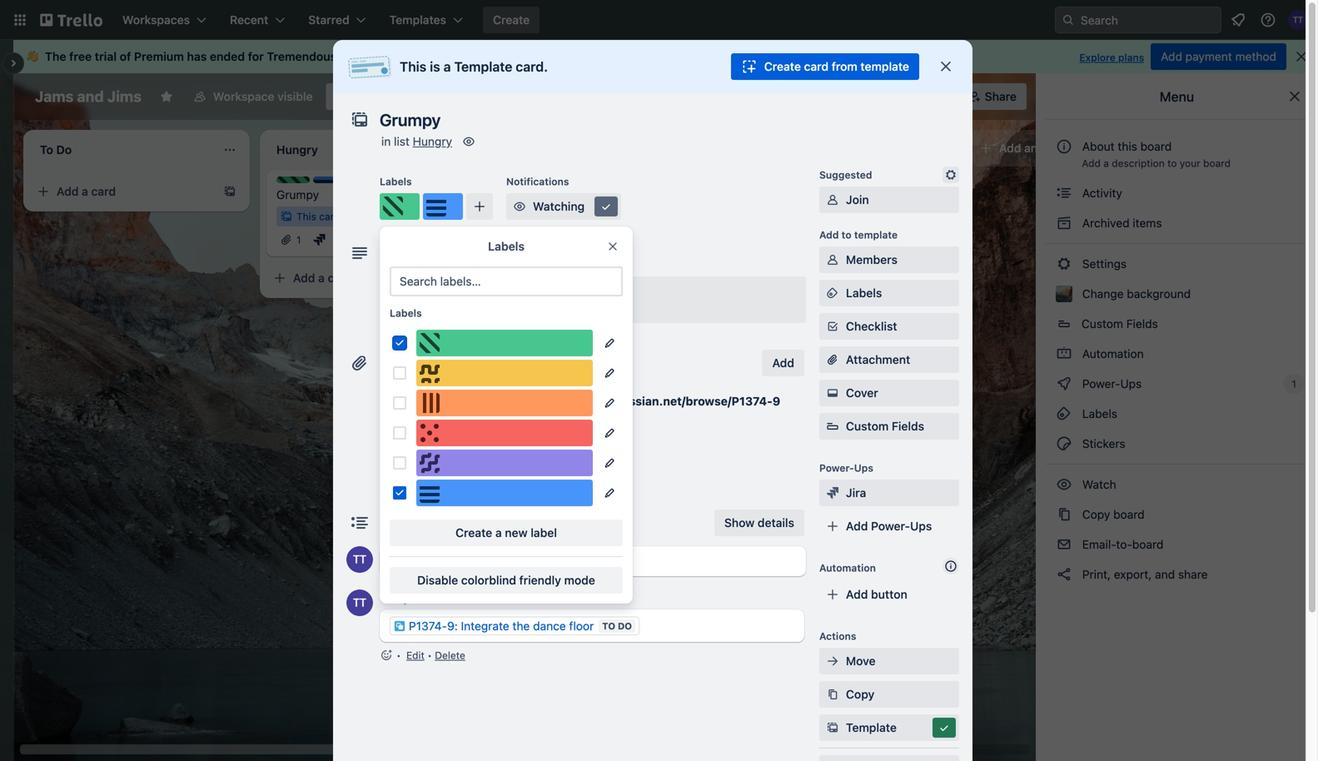 Task type: describe. For each thing, give the bounding box(es) containing it.
https://terryturtle85.atlassian.net/browse/p1374-
[[487, 395, 773, 408]]

turtle
[[413, 591, 447, 605]]

card inside the 'create card from template' button
[[805, 60, 829, 73]]

2 horizontal spatial 1
[[1293, 378, 1297, 390]]

list inside "button"
[[1071, 141, 1087, 155]]

add inside add another list "button"
[[1000, 141, 1022, 155]]

members
[[847, 253, 898, 267]]

details
[[758, 516, 795, 530]]

board up to-
[[1114, 508, 1145, 522]]

attachments
[[380, 355, 461, 371]]

custom for add to template
[[847, 420, 889, 433]]

fields for add to template
[[892, 420, 925, 433]]

checklist
[[847, 320, 898, 333]]

2 vertical spatial power-ups
[[820, 462, 874, 474]]

0 horizontal spatial terry turtle (terryturtle) image
[[347, 547, 373, 573]]

of
[[120, 50, 131, 63]]

1 horizontal spatial labels link
[[1047, 401, 1309, 427]]

0 notifications image
[[1229, 10, 1249, 30]]

labels up attachments
[[390, 307, 422, 319]]

hungry link
[[413, 135, 452, 148]]

Search labels… text field
[[390, 267, 623, 297]]

https://terryturtle85.atlassian.net/browse/p1374 9 image
[[489, 410, 506, 427]]

fields for menu
[[1127, 317, 1159, 331]]

add another list
[[1000, 141, 1087, 155]]

join
[[847, 193, 870, 207]]

filters button
[[835, 83, 900, 110]]

ended
[[210, 50, 245, 63]]

show details link
[[715, 510, 805, 537]]

sm image for topmost labels link
[[825, 285, 842, 302]]

add to template
[[820, 229, 898, 241]]

terry turtle (terryturtle) image inside primary element
[[1289, 10, 1309, 30]]

5:15
[[501, 593, 521, 604]]

1 vertical spatial template
[[855, 229, 898, 241]]

explore plans
[[1080, 52, 1145, 63]]

labels up stickers
[[1080, 407, 1118, 421]]

0 horizontal spatial terry turtle (terryturtle) image
[[347, 590, 373, 617]]

nov 15 at 5:15 pm link
[[454, 593, 539, 604]]

0 vertical spatial labels link
[[820, 280, 960, 307]]

create card from template button
[[731, 53, 920, 80]]

15
[[475, 593, 486, 604]]

to-
[[1117, 538, 1133, 552]]

sm image inside labels link
[[1056, 406, 1073, 422]]

this
[[1118, 140, 1138, 153]]

custom fields for add to template
[[847, 420, 925, 433]]

tremendous
[[267, 50, 337, 63]]

labels up template.
[[380, 176, 412, 187]]

1 vertical spatial automation
[[1080, 347, 1145, 361]]

add inside about this board add a description to your board
[[1083, 157, 1101, 169]]

from
[[832, 60, 858, 73]]

template.
[[362, 211, 406, 222]]

add inside "add a more detailed description…" link
[[390, 285, 412, 298]]

c
[[942, 91, 949, 102]]

dance
[[533, 619, 566, 633]]

board link
[[326, 83, 397, 110]]

ups inside button
[[700, 90, 722, 103]]

sm image for checklist link in the top of the page
[[825, 318, 842, 335]]

jira button
[[566, 83, 624, 110]]

disable
[[418, 574, 458, 587]]

archived items
[[1080, 216, 1163, 230]]

create from template… image
[[933, 185, 947, 198]]

copy board
[[1080, 508, 1145, 522]]

back to home image
[[40, 7, 102, 33]]

labels up the search labels… text field
[[488, 240, 525, 253]]

p1374-
[[409, 619, 447, 633]]

power- inside power-ups button
[[661, 90, 700, 103]]

actions
[[820, 631, 857, 642]]

color: blue, title: none image
[[423, 193, 463, 220]]

move
[[847, 654, 876, 668]]

sm image for settings 'link'
[[1056, 256, 1073, 272]]

color: green, title: none image
[[277, 177, 310, 183]]

mode
[[565, 574, 596, 587]]

0 horizontal spatial list
[[394, 135, 410, 148]]

workspace visible button
[[183, 83, 323, 110]]

nov
[[454, 593, 472, 604]]

archived items link
[[1047, 210, 1309, 237]]

filters
[[860, 90, 895, 103]]

c button
[[934, 85, 957, 108]]

about
[[1083, 140, 1115, 153]]

custom fields button for add to template
[[820, 418, 960, 435]]

board
[[355, 90, 387, 103]]

power- up add power-ups
[[820, 462, 855, 474]]

change background link
[[1047, 281, 1309, 307]]

show details
[[725, 516, 795, 530]]

explore plans button
[[1080, 47, 1145, 67]]

disable colorblind friendly mode
[[418, 574, 596, 587]]

copy for copy
[[847, 688, 875, 702]]

sm image inside members link
[[825, 252, 842, 268]]

add inside "add" button
[[773, 356, 795, 370]]

in
[[382, 135, 391, 148]]

p1374-9: integrate the dance floor
[[409, 619, 594, 633]]

menu
[[1160, 89, 1195, 105]]

premium
[[134, 50, 184, 63]]

Search field
[[1056, 7, 1222, 33]]

add button button
[[820, 582, 960, 608]]

add payment method button
[[1152, 43, 1287, 70]]

description
[[380, 245, 453, 261]]

primary element
[[0, 0, 1319, 40]]

create a new label button
[[390, 520, 623, 547]]

to do
[[603, 621, 632, 632]]

Write a comment text field
[[380, 547, 807, 577]]

2 horizontal spatial power-ups
[[1080, 377, 1146, 391]]

0 horizontal spatial to
[[842, 229, 852, 241]]

this for this card is a template.
[[297, 211, 317, 222]]

floor
[[569, 619, 594, 633]]

edit link
[[407, 650, 425, 662]]

create for create a new label
[[456, 526, 493, 540]]

create a new label
[[456, 526, 557, 540]]

settings link
[[1047, 251, 1309, 277]]

terry turtle nov 15 at 5:15 pm
[[380, 591, 539, 605]]

activity link
[[1047, 180, 1309, 207]]

archived
[[1083, 216, 1130, 230]]

add a more detailed description…
[[390, 285, 575, 298]]

print, export, and share
[[1080, 568, 1209, 582]]

members link
[[820, 247, 960, 273]]

power-ups button
[[628, 83, 732, 110]]

join link
[[820, 187, 960, 213]]

sm image inside copy "link"
[[825, 687, 842, 703]]

👋 the free trial of premium has ended for tremendous
[[27, 50, 337, 63]]

sm image for automation link
[[1056, 346, 1073, 362]]

new
[[505, 526, 528, 540]]

more
[[425, 285, 453, 298]]

plans
[[1119, 52, 1145, 63]]



Task type: locate. For each thing, give the bounding box(es) containing it.
settings
[[1080, 257, 1127, 271]]

color: orange, title: none image
[[417, 390, 593, 417]]

0 vertical spatial terry turtle (terryturtle) image
[[912, 85, 935, 108]]

attachment
[[847, 353, 911, 367]]

sm image inside checklist link
[[825, 318, 842, 335]]

color: red, title: none image
[[417, 420, 593, 447]]

terry turtle (terryturtle) image
[[912, 85, 935, 108], [347, 547, 373, 573]]

a inside button
[[496, 526, 502, 540]]

sm image for join link
[[825, 192, 842, 208]]

list
[[394, 135, 410, 148], [1071, 141, 1087, 155]]

1 horizontal spatial power-ups
[[820, 462, 874, 474]]

1 vertical spatial custom fields button
[[820, 418, 960, 435]]

power-ups up stickers
[[1080, 377, 1146, 391]]

to up "members"
[[842, 229, 852, 241]]

1 vertical spatial and
[[1156, 568, 1176, 582]]

0 horizontal spatial create
[[456, 526, 493, 540]]

add button
[[763, 350, 805, 377]]

add power-ups
[[847, 520, 933, 533]]

show
[[725, 516, 755, 530]]

labels link down members link
[[820, 280, 960, 307]]

this down grumpy
[[297, 211, 317, 222]]

9
[[773, 395, 781, 408]]

card
[[805, 60, 829, 73], [91, 185, 116, 198], [565, 185, 589, 198], [801, 185, 826, 198], [319, 211, 340, 222], [328, 271, 352, 285]]

sm image
[[735, 83, 759, 107], [461, 133, 477, 150], [1056, 185, 1073, 202], [825, 192, 842, 208], [512, 198, 528, 215], [1056, 215, 1073, 232], [1056, 256, 1073, 272], [825, 285, 842, 302], [825, 318, 842, 335], [1056, 346, 1073, 362], [825, 385, 842, 402], [1056, 537, 1073, 553], [825, 720, 842, 737], [937, 720, 953, 737]]

0 vertical spatial terry turtle (terryturtle) image
[[1289, 10, 1309, 30]]

1 horizontal spatial terry turtle (terryturtle) image
[[912, 85, 935, 108]]

background
[[1128, 287, 1192, 301]]

1 vertical spatial create from template… image
[[460, 272, 473, 285]]

wave image
[[27, 49, 38, 64]]

is up "hungry" link
[[430, 59, 441, 75]]

0 horizontal spatial jira
[[594, 90, 614, 103]]

1 horizontal spatial create from template… image
[[460, 272, 473, 285]]

0 horizontal spatial this
[[297, 211, 317, 222]]

workspace visible
[[213, 90, 313, 103]]

open information menu image
[[1261, 12, 1277, 28]]

terry turtle (terryturtle) image
[[1289, 10, 1309, 30], [347, 590, 373, 617]]

add inside add button button
[[847, 588, 869, 602]]

the
[[513, 619, 530, 633]]

0 horizontal spatial labels link
[[820, 280, 960, 307]]

0 horizontal spatial custom
[[847, 420, 889, 433]]

sm image inside stickers link
[[1056, 436, 1073, 452]]

0 vertical spatial 1
[[458, 211, 463, 222]]

sm image inside "move" 'link'
[[825, 653, 842, 670]]

jims
[[107, 87, 142, 105]]

labels up checklist at the right top of the page
[[847, 286, 883, 300]]

1 vertical spatial is
[[343, 211, 351, 222]]

1 horizontal spatial custom fields button
[[1047, 311, 1309, 337]]

0 horizontal spatial custom fields button
[[820, 418, 960, 435]]

remove
[[551, 428, 594, 442]]

1 horizontal spatial custom fields
[[1082, 317, 1159, 331]]

1 horizontal spatial is
[[430, 59, 441, 75]]

add power-ups link
[[820, 513, 960, 540]]

color: blue, title: none image
[[313, 177, 347, 183], [417, 480, 593, 507]]

1 horizontal spatial copy
[[1083, 508, 1111, 522]]

add inside add power-ups link
[[847, 520, 869, 533]]

fields down change background
[[1127, 317, 1159, 331]]

1 horizontal spatial list
[[1071, 141, 1087, 155]]

this up the customize views icon
[[400, 59, 427, 75]]

copy
[[1083, 508, 1111, 522], [847, 688, 875, 702]]

sm image inside activity link
[[1056, 185, 1073, 202]]

jira inside button
[[594, 90, 614, 103]]

button
[[872, 588, 908, 602]]

0 vertical spatial activity
[[1080, 186, 1123, 200]]

color: green, title: none image
[[380, 193, 420, 220], [417, 330, 593, 357]]

template left card. in the left top of the page
[[455, 59, 513, 75]]

sm image inside join link
[[825, 192, 842, 208]]

2 vertical spatial 1
[[1293, 378, 1297, 390]]

0 vertical spatial automation
[[759, 90, 822, 103]]

sm image inside copy board link
[[1056, 507, 1073, 523]]

template down copy "link"
[[847, 721, 897, 735]]

0 vertical spatial create
[[493, 13, 530, 27]]

template inside template button
[[847, 721, 897, 735]]

custom fields down change background
[[1082, 317, 1159, 331]]

custom fields button up automation link
[[1047, 311, 1309, 337]]

0 vertical spatial jira
[[594, 90, 614, 103]]

share
[[1179, 568, 1209, 582]]

0 horizontal spatial fields
[[892, 420, 925, 433]]

1 vertical spatial this
[[297, 211, 317, 222]]

board up description
[[1141, 140, 1173, 153]]

add another list button
[[970, 130, 1196, 167]]

search image
[[1062, 13, 1076, 27]]

0 horizontal spatial copy
[[847, 688, 875, 702]]

0 horizontal spatial 1
[[297, 234, 301, 246]]

custom for menu
[[1082, 317, 1124, 331]]

0 vertical spatial to
[[1168, 157, 1178, 169]]

add payment method
[[1162, 50, 1277, 63]]

sm image for the automation button
[[735, 83, 759, 107]]

cover link
[[820, 380, 960, 407]]

activity up disable
[[380, 515, 428, 531]]

cover
[[847, 386, 879, 400]]

this is a template card.
[[400, 59, 548, 75]]

jams
[[35, 87, 74, 105]]

0 vertical spatial power-ups
[[661, 90, 722, 103]]

jira up add power-ups
[[847, 486, 867, 500]]

0 horizontal spatial is
[[343, 211, 351, 222]]

and left share
[[1156, 568, 1176, 582]]

payment
[[1186, 50, 1233, 63]]

change background
[[1080, 287, 1192, 301]]

0 horizontal spatial custom fields
[[847, 420, 925, 433]]

list right another
[[1071, 141, 1087, 155]]

hungry
[[413, 135, 452, 148]]

0 vertical spatial color: green, title: none image
[[380, 193, 420, 220]]

0 vertical spatial fields
[[1127, 317, 1159, 331]]

color: green, title: none image up color: yellow, title: none image
[[417, 330, 593, 357]]

delete link
[[435, 650, 466, 662]]

print,
[[1083, 568, 1111, 582]]

template
[[455, 59, 513, 75], [847, 721, 897, 735]]

banner
[[13, 40, 1319, 73]]

sm image for email-to-board link
[[1056, 537, 1073, 553]]

detailed
[[456, 285, 500, 298]]

1 vertical spatial custom
[[847, 420, 889, 433]]

sm image inside the automation button
[[735, 83, 759, 107]]

1 horizontal spatial fields
[[1127, 317, 1159, 331]]

terry
[[380, 591, 410, 605]]

power- up stickers
[[1083, 377, 1121, 391]]

0 vertical spatial and
[[77, 87, 104, 105]]

change
[[1083, 287, 1124, 301]]

activity
[[1080, 186, 1123, 200], [380, 515, 428, 531]]

1 vertical spatial terry turtle (terryturtle) image
[[347, 590, 373, 617]]

https://terryturtle85.atlassian.net/browse/p1374 9 image
[[408, 411, 445, 448]]

checklist link
[[820, 313, 960, 340]]

sm image inside email-to-board link
[[1056, 537, 1073, 553]]

1 vertical spatial custom fields
[[847, 420, 925, 433]]

template inside button
[[861, 60, 910, 73]]

and left jims at left
[[77, 87, 104, 105]]

0 vertical spatial this
[[400, 59, 427, 75]]

sm image inside watching button
[[598, 198, 615, 215]]

copy down move
[[847, 688, 875, 702]]

0 vertical spatial custom
[[1082, 317, 1124, 331]]

create left new
[[456, 526, 493, 540]]

ups up add power-ups
[[855, 462, 874, 474]]

automation down the 'create card from template' button at the right top of page
[[759, 90, 822, 103]]

disable colorblind friendly mode button
[[390, 567, 623, 594]]

a inside about this board add a description to your board
[[1104, 157, 1110, 169]]

this
[[400, 59, 427, 75], [297, 211, 317, 222]]

1 horizontal spatial create
[[493, 13, 530, 27]]

color: blue, title: none image down color: purple, title: none image
[[417, 480, 593, 507]]

2 vertical spatial automation
[[820, 562, 877, 574]]

the
[[45, 50, 66, 63]]

copy up the email-
[[1083, 508, 1111, 522]]

0 vertical spatial color: blue, title: none image
[[313, 177, 347, 183]]

export,
[[1115, 568, 1153, 582]]

9:
[[447, 619, 458, 633]]

0 vertical spatial template
[[455, 59, 513, 75]]

add inside add payment method button
[[1162, 50, 1183, 63]]

1 horizontal spatial 1
[[458, 211, 463, 222]]

custom fields down cover link
[[847, 420, 925, 433]]

add reaction image
[[380, 647, 393, 664]]

a
[[444, 59, 451, 75], [1104, 157, 1110, 169], [82, 185, 88, 198], [555, 185, 561, 198], [792, 185, 798, 198], [354, 211, 359, 222], [318, 271, 325, 285], [415, 285, 422, 298], [496, 526, 502, 540]]

share button
[[962, 83, 1027, 110]]

sm image inside labels link
[[825, 285, 842, 302]]

0 horizontal spatial activity
[[380, 515, 428, 531]]

add
[[1162, 50, 1183, 63], [1000, 141, 1022, 155], [1083, 157, 1101, 169], [57, 185, 79, 198], [530, 185, 552, 198], [767, 185, 789, 198], [820, 229, 839, 241], [293, 271, 315, 285], [390, 285, 412, 298], [773, 356, 795, 370], [847, 520, 869, 533], [847, 588, 869, 602]]

and
[[77, 87, 104, 105], [1156, 568, 1176, 582]]

copy inside "link"
[[847, 688, 875, 702]]

1 vertical spatial jira
[[847, 486, 867, 500]]

1 vertical spatial to
[[842, 229, 852, 241]]

method
[[1236, 50, 1277, 63]]

stickers link
[[1047, 431, 1309, 457]]

sm image inside cover link
[[825, 385, 842, 402]]

1 vertical spatial 1
[[297, 234, 301, 246]]

2 vertical spatial create
[[456, 526, 493, 540]]

power-ups inside button
[[661, 90, 722, 103]]

create inside button
[[456, 526, 493, 540]]

custom fields button down cover link
[[820, 418, 960, 435]]

at
[[489, 593, 498, 604]]

sm image
[[943, 167, 960, 183], [598, 198, 615, 215], [825, 252, 842, 268], [1056, 376, 1073, 392], [1056, 406, 1073, 422], [1056, 436, 1073, 452], [1056, 477, 1073, 493], [825, 485, 842, 502], [1056, 507, 1073, 523], [1056, 567, 1073, 583], [825, 653, 842, 670], [825, 687, 842, 703]]

star or unstar board image
[[160, 90, 173, 103]]

create up card. in the left top of the page
[[493, 13, 530, 27]]

automation down change
[[1080, 347, 1145, 361]]

to inside about this board add a description to your board
[[1168, 157, 1178, 169]]

sm image inside watching button
[[512, 198, 528, 215]]

color: green, title: none image left color: blue, title: none icon on the left of page
[[380, 193, 420, 220]]

ups left the automation button
[[700, 90, 722, 103]]

sm image inside automation link
[[1056, 346, 1073, 362]]

power- up button
[[872, 520, 911, 533]]

automation inside button
[[759, 90, 822, 103]]

is down grumpy link
[[343, 211, 351, 222]]

ups down automation link
[[1121, 377, 1143, 391]]

explore
[[1080, 52, 1116, 63]]

0 horizontal spatial color: blue, title: none image
[[313, 177, 347, 183]]

move link
[[820, 648, 960, 675]]

1 vertical spatial color: blue, title: none image
[[417, 480, 593, 507]]

share
[[985, 90, 1017, 103]]

labels link
[[820, 280, 960, 307], [1047, 401, 1309, 427]]

list right in
[[394, 135, 410, 148]]

stickers
[[1080, 437, 1126, 451]]

create for create card from template
[[765, 60, 801, 73]]

chestercheeetah (chestercheeetah) image
[[934, 85, 957, 108]]

activity up archived at the top right of the page
[[1080, 186, 1123, 200]]

custom
[[1082, 317, 1124, 331], [847, 420, 889, 433]]

sm image for cover link
[[825, 385, 842, 402]]

create from template… image left grumpy
[[223, 185, 237, 198]]

watch
[[1080, 478, 1120, 492]]

1 vertical spatial create
[[765, 60, 801, 73]]

to
[[1168, 157, 1178, 169], [842, 229, 852, 241]]

jira left power-ups button
[[594, 90, 614, 103]]

terry turtle (terryturtle) image left the terry on the bottom left
[[347, 590, 373, 617]]

sm image inside print, export, and share link
[[1056, 567, 1073, 583]]

sm image inside settings 'link'
[[1056, 256, 1073, 272]]

label
[[531, 526, 557, 540]]

power-ups
[[661, 90, 722, 103], [1080, 377, 1146, 391], [820, 462, 874, 474]]

1 vertical spatial power-ups
[[1080, 377, 1146, 391]]

edit
[[407, 650, 425, 662]]

ups up add button button
[[911, 520, 933, 533]]

board right your on the right top of the page
[[1204, 157, 1231, 169]]

and inside text field
[[77, 87, 104, 105]]

2 horizontal spatial create
[[765, 60, 801, 73]]

1 horizontal spatial terry turtle (terryturtle) image
[[1289, 10, 1309, 30]]

👋
[[27, 50, 38, 63]]

power-ups up add power-ups
[[820, 462, 874, 474]]

1 vertical spatial copy
[[847, 688, 875, 702]]

custom fields for menu
[[1082, 317, 1159, 331]]

custom fields
[[1082, 317, 1159, 331], [847, 420, 925, 433]]

this for this is a template card.
[[400, 59, 427, 75]]

grumpy
[[277, 188, 319, 202]]

close popover image
[[607, 240, 620, 253]]

0 vertical spatial template
[[861, 60, 910, 73]]

0 horizontal spatial and
[[77, 87, 104, 105]]

0 horizontal spatial power-ups
[[661, 90, 722, 103]]

template up filters
[[861, 60, 910, 73]]

1 horizontal spatial and
[[1156, 568, 1176, 582]]

0 vertical spatial copy
[[1083, 508, 1111, 522]]

create inside primary element
[[493, 13, 530, 27]]

1 vertical spatial labels link
[[1047, 401, 1309, 427]]

1 horizontal spatial jira
[[847, 486, 867, 500]]

automation up add button
[[820, 562, 877, 574]]

create card from template
[[765, 60, 910, 73]]

color: blue, title: none image up grumpy
[[313, 177, 347, 183]]

0 vertical spatial create from template… image
[[223, 185, 237, 198]]

create
[[493, 13, 530, 27], [765, 60, 801, 73], [456, 526, 493, 540]]

1 horizontal spatial activity
[[1080, 186, 1123, 200]]

copy board link
[[1047, 502, 1309, 528]]

power-ups down primary element
[[661, 90, 722, 103]]

your
[[1181, 157, 1201, 169]]

to left your on the right top of the page
[[1168, 157, 1178, 169]]

friendly
[[520, 574, 562, 587]]

0 vertical spatial custom fields
[[1082, 317, 1159, 331]]

create button
[[483, 7, 540, 33]]

customize views image
[[406, 88, 422, 105]]

copy for copy board
[[1083, 508, 1111, 522]]

sm image for activity link on the right top of the page
[[1056, 185, 1073, 202]]

email-to-board
[[1080, 538, 1164, 552]]

0 vertical spatial custom fields button
[[1047, 311, 1309, 337]]

1 horizontal spatial custom
[[1082, 317, 1124, 331]]

Board name text field
[[27, 83, 150, 110]]

sm image for archived items link
[[1056, 215, 1073, 232]]

watching button
[[507, 193, 622, 220]]

template up "members"
[[855, 229, 898, 241]]

about this board add a description to your board
[[1083, 140, 1231, 169]]

banner containing 👋
[[13, 40, 1319, 73]]

https://terryturtle85.atlassian.net/browse/p1374-9
[[487, 395, 781, 408]]

color: purple, title: none image
[[417, 450, 593, 477]]

sm image inside watch link
[[1056, 477, 1073, 493]]

create from template… image
[[223, 185, 237, 198], [460, 272, 473, 285]]

0 vertical spatial is
[[430, 59, 441, 75]]

0 horizontal spatial template
[[455, 59, 513, 75]]

remove link
[[551, 428, 594, 442]]

sm image inside archived items link
[[1056, 215, 1073, 232]]

to
[[603, 621, 616, 632]]

watch link
[[1047, 472, 1309, 498]]

description…
[[503, 285, 575, 298]]

board up print, export, and share
[[1133, 538, 1164, 552]]

sm image for template button
[[825, 720, 842, 737]]

add button
[[847, 588, 908, 602]]

sm image for watching button
[[512, 198, 528, 215]]

1 horizontal spatial template
[[847, 721, 897, 735]]

fields down cover link
[[892, 420, 925, 433]]

power- down primary element
[[661, 90, 700, 103]]

jams and jims
[[35, 87, 142, 105]]

1 vertical spatial terry turtle (terryturtle) image
[[347, 547, 373, 573]]

board
[[1141, 140, 1173, 153], [1204, 157, 1231, 169], [1114, 508, 1145, 522], [1133, 538, 1164, 552]]

labels
[[380, 176, 412, 187], [488, 240, 525, 253], [847, 286, 883, 300], [390, 307, 422, 319], [1080, 407, 1118, 421]]

labels link up stickers link
[[1047, 401, 1309, 427]]

pm
[[523, 593, 539, 604]]

custom down change
[[1082, 317, 1124, 331]]

1 vertical spatial color: green, title: none image
[[417, 330, 593, 357]]

0 horizontal spatial create from template… image
[[223, 185, 237, 198]]

1 vertical spatial fields
[[892, 420, 925, 433]]

custom down cover
[[847, 420, 889, 433]]

1 vertical spatial activity
[[380, 515, 428, 531]]

color: yellow, title: none image
[[417, 360, 593, 387]]

1 horizontal spatial to
[[1168, 157, 1178, 169]]

1 horizontal spatial this
[[400, 59, 427, 75]]

create from template… image right more on the top of page
[[460, 272, 473, 285]]

None text field
[[372, 105, 922, 135]]

create for create
[[493, 13, 530, 27]]

terry turtle (terryturtle) image right open information menu image
[[1289, 10, 1309, 30]]

1 horizontal spatial color: blue, title: none image
[[417, 480, 593, 507]]

create up the automation button
[[765, 60, 801, 73]]

custom fields button for menu
[[1047, 311, 1309, 337]]

power- inside add power-ups link
[[872, 520, 911, 533]]

1 vertical spatial template
[[847, 721, 897, 735]]



Task type: vqa. For each thing, say whether or not it's contained in the screenshot.
the Create to the middle
yes



